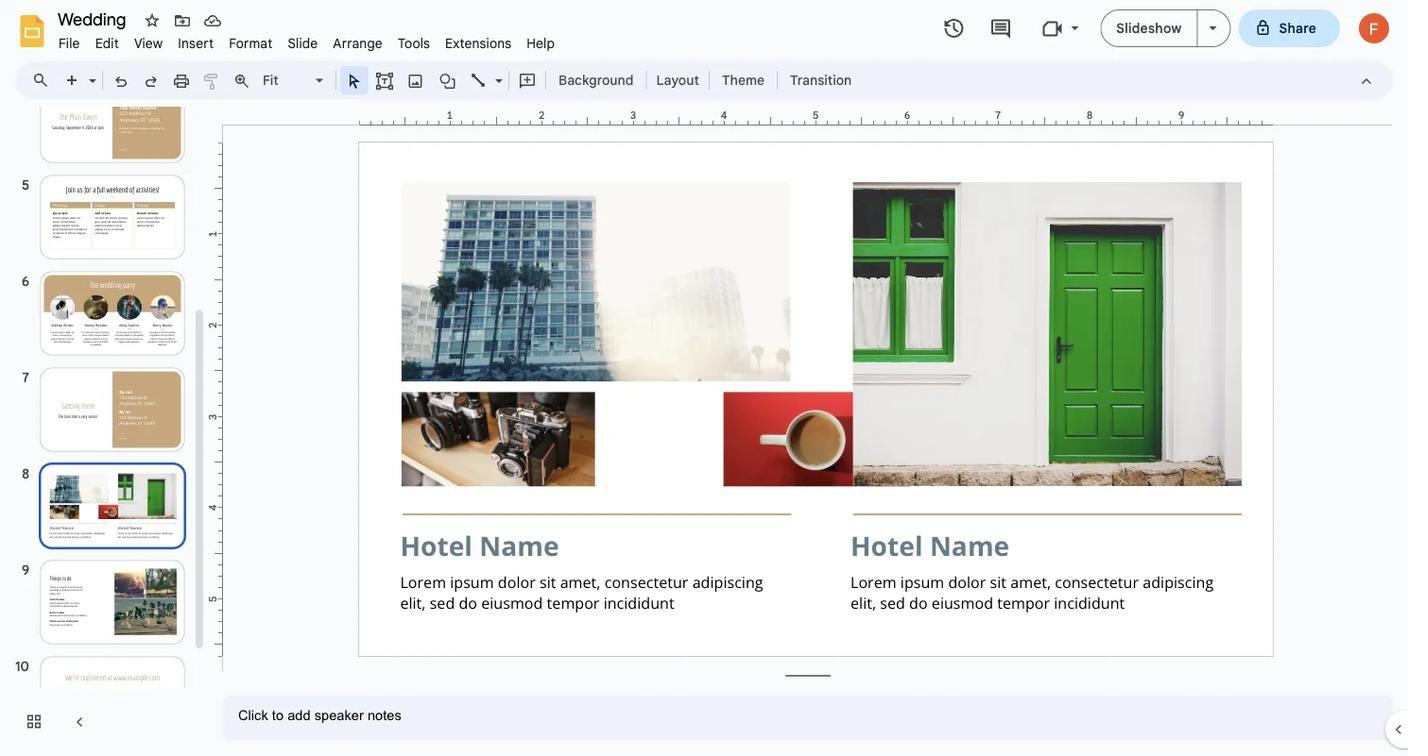 Task type: locate. For each thing, give the bounding box(es) containing it.
theme
[[722, 72, 765, 88]]

Menus field
[[24, 67, 65, 94]]

format
[[229, 35, 273, 52]]

presentation options image
[[1209, 26, 1217, 30]]

navigation
[[0, 0, 208, 757]]

menu bar
[[51, 25, 562, 56]]

slideshow
[[1116, 20, 1182, 36]]

transition
[[790, 72, 852, 88]]

menu bar containing file
[[51, 25, 562, 56]]

application containing slideshow
[[0, 0, 1408, 757]]

theme button
[[713, 66, 773, 95]]

background
[[559, 72, 634, 88]]

arrange menu item
[[325, 32, 390, 54]]

file menu item
[[51, 32, 88, 54]]

extensions menu item
[[438, 32, 519, 54]]

view menu item
[[127, 32, 170, 54]]

extensions
[[445, 35, 511, 52]]

edit
[[95, 35, 119, 52]]

tools
[[398, 35, 430, 52]]

format menu item
[[221, 32, 280, 54]]

view
[[134, 35, 163, 52]]

application
[[0, 0, 1408, 757]]

Star checkbox
[[139, 8, 165, 34]]

help
[[527, 35, 555, 52]]

background button
[[550, 66, 642, 95]]

file
[[59, 35, 80, 52]]

share
[[1279, 20, 1316, 36]]



Task type: vqa. For each thing, say whether or not it's contained in the screenshot.
Arrange
yes



Task type: describe. For each thing, give the bounding box(es) containing it.
transition button
[[782, 66, 860, 95]]

help menu item
[[519, 32, 562, 54]]

slide
[[288, 35, 318, 52]]

menu bar inside menu bar banner
[[51, 25, 562, 56]]

layout
[[656, 72, 699, 88]]

Zoom field
[[257, 67, 332, 95]]

new slide with layout image
[[84, 68, 96, 75]]

Zoom text field
[[260, 67, 313, 94]]

insert image image
[[405, 67, 427, 94]]

slideshow button
[[1100, 9, 1198, 47]]

Rename text field
[[51, 8, 137, 30]]

main toolbar
[[56, 66, 861, 95]]

menu bar banner
[[0, 0, 1408, 757]]

shape image
[[437, 67, 459, 94]]

arrange
[[333, 35, 383, 52]]

tools menu item
[[390, 32, 438, 54]]

insert
[[178, 35, 214, 52]]

edit menu item
[[88, 32, 127, 54]]

layout button
[[651, 66, 705, 95]]

share button
[[1239, 9, 1340, 47]]

slide menu item
[[280, 32, 325, 54]]

insert menu item
[[170, 32, 221, 54]]



